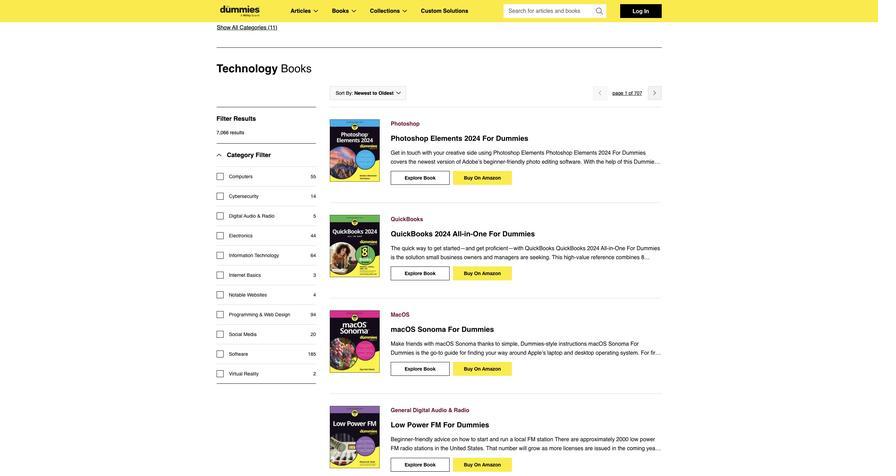 Task type: vqa. For each thing, say whether or not it's contained in the screenshot.
right the "radio"
yes



Task type: describe. For each thing, give the bounding box(es) containing it.
open book categories image
[[352, 10, 356, 12]]

& inside "link"
[[449, 408, 453, 414]]

sort
[[336, 90, 345, 96]]

custom
[[421, 8, 442, 14]]

buy on amazon for all-
[[464, 271, 501, 276]]

44
[[311, 233, 316, 239]]

low power fm for dummies link
[[391, 420, 662, 431]]

5
[[313, 213, 316, 219]]

1 vertical spatial 2024
[[435, 230, 451, 238]]

explore book link for elements
[[391, 171, 450, 185]]

buy on amazon for for
[[464, 366, 501, 372]]

by:
[[346, 90, 353, 96]]

book image image for low
[[330, 406, 380, 469]]

photoshop elements 2024 for dummies
[[391, 134, 529, 143]]

log
[[633, 8, 643, 14]]

707
[[634, 90, 643, 96]]

categories
[[240, 25, 267, 31]]

computers
[[229, 174, 253, 179]]

all
[[232, 25, 238, 31]]

page 1 of 707 button
[[613, 89, 643, 97]]

page 1 of 707
[[613, 90, 643, 96]]

on for for
[[474, 366, 481, 372]]

macos
[[391, 326, 416, 334]]

amazon for macos sonoma for dummies
[[482, 366, 501, 372]]

information technology
[[229, 253, 279, 258]]

show
[[217, 25, 231, 31]]

collections
[[370, 8, 400, 14]]

55
[[311, 174, 316, 179]]

notable
[[229, 292, 246, 298]]

programming
[[229, 312, 258, 317]]

macos link
[[391, 311, 662, 320]]

amazon for quickbooks 2024 all-in-one for dummies
[[482, 271, 501, 276]]

reality
[[244, 371, 259, 377]]

low
[[391, 421, 405, 430]]

quickbooks 2024 all-in-one for dummies
[[391, 230, 535, 238]]

explore for macos
[[405, 366, 422, 372]]

explore for low
[[405, 462, 422, 468]]

photoshop for photoshop elements 2024 for dummies
[[391, 134, 429, 143]]

buy for all-
[[464, 271, 473, 276]]

book image image for photoshop
[[330, 119, 380, 182]]

fm
[[431, 421, 441, 430]]

media
[[244, 332, 257, 337]]

sonoma
[[418, 326, 446, 334]]

buy on amazon link for fm
[[453, 458, 512, 472]]

explore for photoshop
[[405, 175, 422, 181]]

virtual reality
[[229, 371, 259, 377]]

internet
[[229, 272, 246, 278]]

category filter button
[[217, 144, 271, 166]]

basics
[[247, 272, 261, 278]]

results
[[234, 115, 256, 122]]

sort by: newest to oldest
[[336, 90, 394, 96]]

explore book for 2024
[[405, 271, 436, 276]]

websites
[[247, 292, 267, 298]]

20
[[311, 332, 316, 337]]

0 vertical spatial 2024
[[465, 134, 481, 143]]

photoshop link
[[391, 119, 662, 128]]

custom solutions
[[421, 8, 469, 14]]

quickbooks 2024 all-in-one for dummies link
[[391, 229, 662, 239]]

quickbooks for quickbooks 2024 all-in-one for dummies
[[391, 230, 433, 238]]

show all categories (11) button
[[217, 23, 278, 32]]

all-
[[453, 230, 464, 238]]

category filter
[[227, 151, 271, 159]]

articles
[[291, 8, 311, 14]]

7,066 results
[[217, 130, 244, 135]]

buy on amazon link for for
[[453, 362, 512, 376]]

internet basics
[[229, 272, 261, 278]]

quickbooks for quickbooks
[[391, 216, 423, 223]]

in-
[[464, 230, 473, 238]]

radio inside general digital audio & radio "link"
[[454, 408, 470, 414]]

3
[[313, 272, 316, 278]]

of
[[629, 90, 633, 96]]

filter results
[[217, 115, 256, 122]]

explore book link for 2024
[[391, 267, 450, 281]]

programming & web design
[[229, 312, 290, 317]]

information
[[229, 253, 253, 258]]

newest
[[354, 90, 371, 96]]

book for elements
[[424, 175, 436, 181]]

book for power
[[424, 462, 436, 468]]

power
[[407, 421, 429, 430]]

electronics
[[229, 233, 253, 239]]

buy on amazon link for all-
[[453, 267, 512, 281]]

page
[[613, 90, 624, 96]]

buy on amazon for 2024
[[464, 175, 501, 181]]

quickbooks link
[[391, 215, 662, 224]]

in
[[644, 8, 649, 14]]



Task type: locate. For each thing, give the bounding box(es) containing it.
3 buy on amazon link from the top
[[453, 362, 512, 376]]

digital inside "link"
[[413, 408, 430, 414]]

185
[[308, 351, 316, 357]]

2024 right "elements"
[[465, 134, 481, 143]]

1 photoshop from the top
[[391, 121, 420, 127]]

explore book for sonoma
[[405, 366, 436, 372]]

2 buy on amazon link from the top
[[453, 267, 512, 281]]

book
[[424, 175, 436, 181], [424, 271, 436, 276], [424, 366, 436, 372], [424, 462, 436, 468]]

3 on from the top
[[474, 366, 481, 372]]

cookie consent banner dialog
[[0, 447, 878, 472]]

14
[[311, 194, 316, 199]]

2 book image image from the top
[[330, 215, 380, 277]]

photoshop
[[391, 121, 420, 127], [391, 134, 429, 143]]

0 vertical spatial &
[[257, 213, 261, 219]]

audio inside "link"
[[431, 408, 447, 414]]

& down cybersecurity at the left of the page
[[257, 213, 261, 219]]

7,066
[[217, 130, 229, 135]]

elements
[[431, 134, 463, 143]]

1 vertical spatial books
[[281, 62, 312, 75]]

open collections list image
[[403, 10, 407, 12]]

1 explore book from the top
[[405, 175, 436, 181]]

1 amazon from the top
[[482, 175, 501, 181]]

1 vertical spatial technology
[[255, 253, 279, 258]]

amazon
[[482, 175, 501, 181], [482, 271, 501, 276], [482, 366, 501, 372], [482, 462, 501, 468]]

0 vertical spatial technology
[[217, 62, 278, 75]]

0 vertical spatial filter
[[217, 115, 232, 122]]

log in link
[[620, 4, 662, 18]]

technology
[[217, 62, 278, 75], [255, 253, 279, 258]]

2
[[313, 371, 316, 377]]

1 horizontal spatial filter
[[256, 151, 271, 159]]

2 buy on amazon from the top
[[464, 271, 501, 276]]

audio up low power fm for dummies
[[431, 408, 447, 414]]

3 book image image from the top
[[330, 311, 380, 373]]

&
[[257, 213, 261, 219], [260, 312, 263, 317], [449, 408, 453, 414]]

log in
[[633, 8, 649, 14]]

web
[[264, 312, 274, 317]]

low power fm for dummies
[[391, 421, 489, 430]]

buy on amazon for fm
[[464, 462, 501, 468]]

(11)
[[268, 25, 278, 31]]

2 explore from the top
[[405, 271, 422, 276]]

64
[[311, 253, 316, 258]]

buy for fm
[[464, 462, 473, 468]]

4 on from the top
[[474, 462, 481, 468]]

2024 left all-
[[435, 230, 451, 238]]

3 explore book link from the top
[[391, 362, 450, 376]]

4 explore book from the top
[[405, 462, 436, 468]]

3 buy from the top
[[464, 366, 473, 372]]

2 quickbooks from the top
[[391, 230, 433, 238]]

on for 2024
[[474, 175, 481, 181]]

quickbooks
[[391, 216, 423, 223], [391, 230, 433, 238]]

1 vertical spatial &
[[260, 312, 263, 317]]

explore book for power
[[405, 462, 436, 468]]

2 explore book link from the top
[[391, 267, 450, 281]]

4 buy on amazon link from the top
[[453, 458, 512, 472]]

macos sonoma for dummies link
[[391, 325, 662, 335]]

2 vertical spatial &
[[449, 408, 453, 414]]

filter inside dropdown button
[[256, 151, 271, 159]]

1 explore from the top
[[405, 175, 422, 181]]

0 vertical spatial radio
[[262, 213, 275, 219]]

explore book
[[405, 175, 436, 181], [405, 271, 436, 276], [405, 366, 436, 372], [405, 462, 436, 468]]

show all categories (11)
[[217, 25, 278, 31]]

explore book link for power
[[391, 458, 450, 472]]

on for fm
[[474, 462, 481, 468]]

0 vertical spatial quickbooks
[[391, 216, 423, 223]]

2 book from the top
[[424, 271, 436, 276]]

group
[[504, 4, 607, 18]]

social
[[229, 332, 242, 337]]

book image image for macos
[[330, 311, 380, 373]]

book for sonoma
[[424, 366, 436, 372]]

explore book link
[[391, 171, 450, 185], [391, 267, 450, 281], [391, 362, 450, 376], [391, 458, 450, 472]]

3 explore from the top
[[405, 366, 422, 372]]

radio
[[262, 213, 275, 219], [454, 408, 470, 414]]

2 on from the top
[[474, 271, 481, 276]]

1 quickbooks from the top
[[391, 216, 423, 223]]

explore book for elements
[[405, 175, 436, 181]]

2 amazon from the top
[[482, 271, 501, 276]]

1 vertical spatial audio
[[431, 408, 447, 414]]

social media
[[229, 332, 257, 337]]

design
[[275, 312, 290, 317]]

0 vertical spatial audio
[[244, 213, 256, 219]]

0 vertical spatial photoshop
[[391, 121, 420, 127]]

software
[[229, 351, 248, 357]]

open article categories image
[[314, 10, 318, 12]]

explore book link for sonoma
[[391, 362, 450, 376]]

3 buy on amazon from the top
[[464, 366, 501, 372]]

0 vertical spatial books
[[332, 8, 349, 14]]

0 horizontal spatial radio
[[262, 213, 275, 219]]

on
[[474, 175, 481, 181], [474, 271, 481, 276], [474, 366, 481, 372], [474, 462, 481, 468]]

virtual
[[229, 371, 243, 377]]

94
[[311, 312, 316, 317]]

1 horizontal spatial radio
[[454, 408, 470, 414]]

1 horizontal spatial audio
[[431, 408, 447, 414]]

general digital audio & radio
[[391, 408, 470, 414]]

custom solutions link
[[421, 7, 469, 16]]

1 vertical spatial digital
[[413, 408, 430, 414]]

digital audio & radio
[[229, 213, 275, 219]]

1
[[625, 90, 628, 96]]

1 vertical spatial radio
[[454, 408, 470, 414]]

2 buy from the top
[[464, 271, 473, 276]]

oldest
[[379, 90, 394, 96]]

buy on amazon link for 2024
[[453, 171, 512, 185]]

Search for articles and books text field
[[504, 4, 593, 18]]

macos
[[391, 312, 410, 318]]

digital
[[229, 213, 243, 219], [413, 408, 430, 414]]

0 horizontal spatial filter
[[217, 115, 232, 122]]

1 explore book link from the top
[[391, 171, 450, 185]]

& left web
[[260, 312, 263, 317]]

book for 2024
[[424, 271, 436, 276]]

explore
[[405, 175, 422, 181], [405, 271, 422, 276], [405, 366, 422, 372], [405, 462, 422, 468]]

2 explore book from the top
[[405, 271, 436, 276]]

filter right category
[[256, 151, 271, 159]]

4 book from the top
[[424, 462, 436, 468]]

4 explore from the top
[[405, 462, 422, 468]]

1 on from the top
[[474, 175, 481, 181]]

1 horizontal spatial 2024
[[465, 134, 481, 143]]

on for all-
[[474, 271, 481, 276]]

buy on amazon link
[[453, 171, 512, 185], [453, 267, 512, 281], [453, 362, 512, 376], [453, 458, 512, 472]]

technology books
[[217, 62, 312, 75]]

1 horizontal spatial books
[[332, 8, 349, 14]]

logo image
[[217, 5, 263, 17]]

1 vertical spatial quickbooks
[[391, 230, 433, 238]]

buy for for
[[464, 366, 473, 372]]

photoshop elements 2024 for dummies link
[[391, 133, 662, 144]]

1 vertical spatial photoshop
[[391, 134, 429, 143]]

4 buy from the top
[[464, 462, 473, 468]]

0 horizontal spatial audio
[[244, 213, 256, 219]]

2 photoshop from the top
[[391, 134, 429, 143]]

amazon for photoshop elements 2024 for dummies
[[482, 175, 501, 181]]

2024
[[465, 134, 481, 143], [435, 230, 451, 238]]

0 horizontal spatial books
[[281, 62, 312, 75]]

1 buy on amazon link from the top
[[453, 171, 512, 185]]

3 explore book from the top
[[405, 366, 436, 372]]

1 buy on amazon from the top
[[464, 175, 501, 181]]

for
[[483, 134, 494, 143], [489, 230, 501, 238], [448, 326, 460, 334], [443, 421, 455, 430]]

1 book from the top
[[424, 175, 436, 181]]

amazon for low power fm for dummies
[[482, 462, 501, 468]]

0 horizontal spatial 2024
[[435, 230, 451, 238]]

to
[[373, 90, 377, 96]]

1 book image image from the top
[[330, 119, 380, 182]]

one
[[473, 230, 487, 238]]

4 book image image from the top
[[330, 406, 380, 469]]

solutions
[[443, 8, 469, 14]]

buy
[[464, 175, 473, 181], [464, 271, 473, 276], [464, 366, 473, 372], [464, 462, 473, 468]]

1 horizontal spatial digital
[[413, 408, 430, 414]]

4 amazon from the top
[[482, 462, 501, 468]]

1 vertical spatial filter
[[256, 151, 271, 159]]

results
[[230, 130, 244, 135]]

1 buy from the top
[[464, 175, 473, 181]]

digital up power
[[413, 408, 430, 414]]

4
[[313, 292, 316, 298]]

audio down cybersecurity at the left of the page
[[244, 213, 256, 219]]

digital up electronics
[[229, 213, 243, 219]]

3 book from the top
[[424, 366, 436, 372]]

cybersecurity
[[229, 194, 259, 199]]

book image image
[[330, 119, 380, 182], [330, 215, 380, 277], [330, 311, 380, 373], [330, 406, 380, 469]]

filter up 7,066
[[217, 115, 232, 122]]

0 vertical spatial digital
[[229, 213, 243, 219]]

macos sonoma for dummies
[[391, 326, 494, 334]]

dummies
[[496, 134, 529, 143], [503, 230, 535, 238], [462, 326, 494, 334], [457, 421, 489, 430]]

4 buy on amazon from the top
[[464, 462, 501, 468]]

general digital audio & radio link
[[391, 406, 662, 415]]

general
[[391, 408, 412, 414]]

& up low power fm for dummies
[[449, 408, 453, 414]]

buy for 2024
[[464, 175, 473, 181]]

0 horizontal spatial digital
[[229, 213, 243, 219]]

4 explore book link from the top
[[391, 458, 450, 472]]

category
[[227, 151, 254, 159]]

3 amazon from the top
[[482, 366, 501, 372]]

notable websites
[[229, 292, 267, 298]]

book image image for quickbooks
[[330, 215, 380, 277]]

photoshop for photoshop
[[391, 121, 420, 127]]

explore for quickbooks
[[405, 271, 422, 276]]



